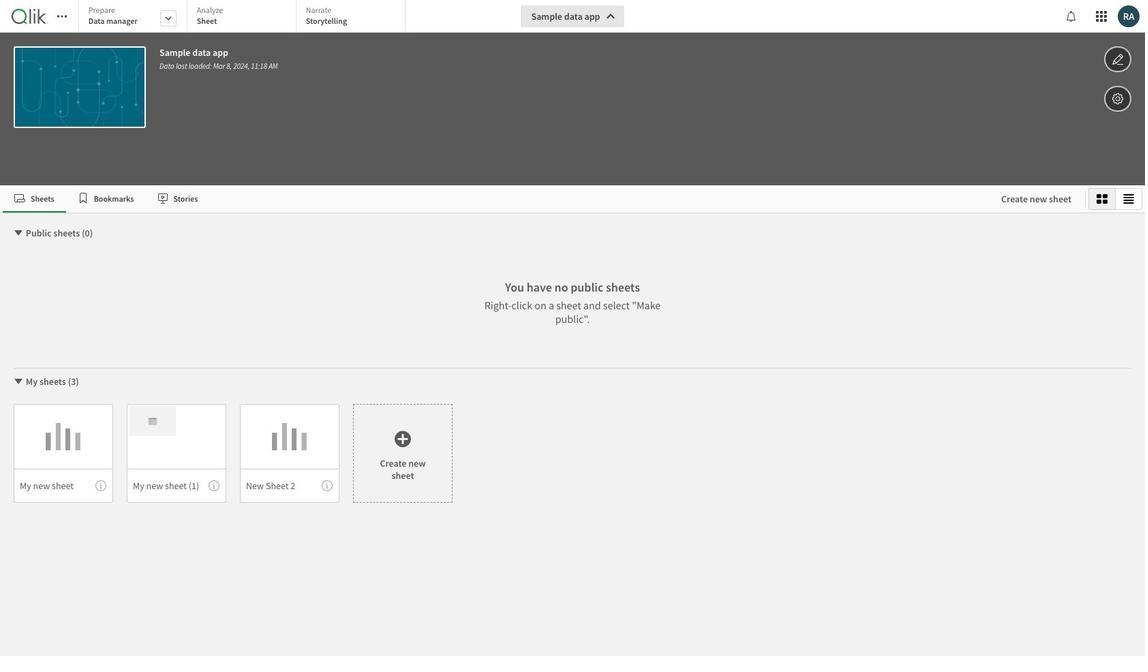 Task type: vqa. For each thing, say whether or not it's contained in the screenshot.
tooltip to the left
yes



Task type: locate. For each thing, give the bounding box(es) containing it.
tooltip for menu item related to 'new sheet 2 sheet is selected. press the spacebar or enter key to open new sheet 2 sheet. use the right and left arrow keys to navigate.' element
[[322, 481, 333, 492]]

application
[[0, 0, 1146, 657]]

1 vertical spatial collapse image
[[13, 376, 24, 387]]

0 vertical spatial collapse image
[[13, 228, 24, 239]]

menu item
[[14, 469, 113, 503], [127, 469, 226, 503], [240, 469, 340, 503]]

2 horizontal spatial tooltip
[[322, 481, 333, 492]]

2 menu item from the left
[[127, 469, 226, 503]]

list view image
[[1124, 194, 1135, 205]]

3 menu item from the left
[[240, 469, 340, 503]]

tooltip inside the my new sheet (1) sheet is selected. press the spacebar or enter key to open my new sheet (1) sheet. use the right and left arrow keys to navigate. element
[[209, 481, 220, 492]]

tab list
[[78, 0, 410, 34], [3, 185, 988, 213]]

1 menu item from the left
[[14, 469, 113, 503]]

1 horizontal spatial tooltip
[[209, 481, 220, 492]]

0 horizontal spatial menu item
[[14, 469, 113, 503]]

0 horizontal spatial tooltip
[[95, 481, 106, 492]]

toolbar
[[0, 0, 1146, 185]]

tooltip inside my new sheet sheet is selected. press the spacebar or enter key to open my new sheet sheet. use the right and left arrow keys to navigate. "element"
[[95, 481, 106, 492]]

2 tooltip from the left
[[209, 481, 220, 492]]

1 horizontal spatial menu item
[[127, 469, 226, 503]]

tooltip for menu item related to the my new sheet (1) sheet is selected. press the spacebar or enter key to open my new sheet (1) sheet. use the right and left arrow keys to navigate. element
[[209, 481, 220, 492]]

group
[[1089, 188, 1143, 210]]

grid view image
[[1097, 194, 1108, 205]]

2 horizontal spatial menu item
[[240, 469, 340, 503]]

0 vertical spatial tab list
[[78, 0, 410, 34]]

collapse image
[[13, 228, 24, 239], [13, 376, 24, 387]]

edit image
[[1112, 51, 1124, 68]]

tooltip
[[95, 481, 106, 492], [209, 481, 220, 492], [322, 481, 333, 492]]

menu item for the my new sheet (1) sheet is selected. press the spacebar or enter key to open my new sheet (1) sheet. use the right and left arrow keys to navigate. element
[[127, 469, 226, 503]]

3 tooltip from the left
[[322, 481, 333, 492]]

tooltip inside 'new sheet 2 sheet is selected. press the spacebar or enter key to open new sheet 2 sheet. use the right and left arrow keys to navigate.' element
[[322, 481, 333, 492]]

1 tooltip from the left
[[95, 481, 106, 492]]



Task type: describe. For each thing, give the bounding box(es) containing it.
app options image
[[1112, 91, 1124, 107]]

my new sheet (1) sheet is selected. press the spacebar or enter key to open my new sheet (1) sheet. use the right and left arrow keys to navigate. element
[[127, 404, 226, 503]]

menu item for 'new sheet 2 sheet is selected. press the spacebar or enter key to open new sheet 2 sheet. use the right and left arrow keys to navigate.' element
[[240, 469, 340, 503]]

1 vertical spatial tab list
[[3, 185, 988, 213]]

new sheet 2 sheet is selected. press the spacebar or enter key to open new sheet 2 sheet. use the right and left arrow keys to navigate. element
[[240, 404, 340, 503]]

1 collapse image from the top
[[13, 228, 24, 239]]

tooltip for my new sheet sheet is selected. press the spacebar or enter key to open my new sheet sheet. use the right and left arrow keys to navigate. "element"'s menu item
[[95, 481, 106, 492]]

my new sheet sheet is selected. press the spacebar or enter key to open my new sheet sheet. use the right and left arrow keys to navigate. element
[[14, 404, 113, 503]]

2 collapse image from the top
[[13, 376, 24, 387]]

menu item for my new sheet sheet is selected. press the spacebar or enter key to open my new sheet sheet. use the right and left arrow keys to navigate. "element"
[[14, 469, 113, 503]]



